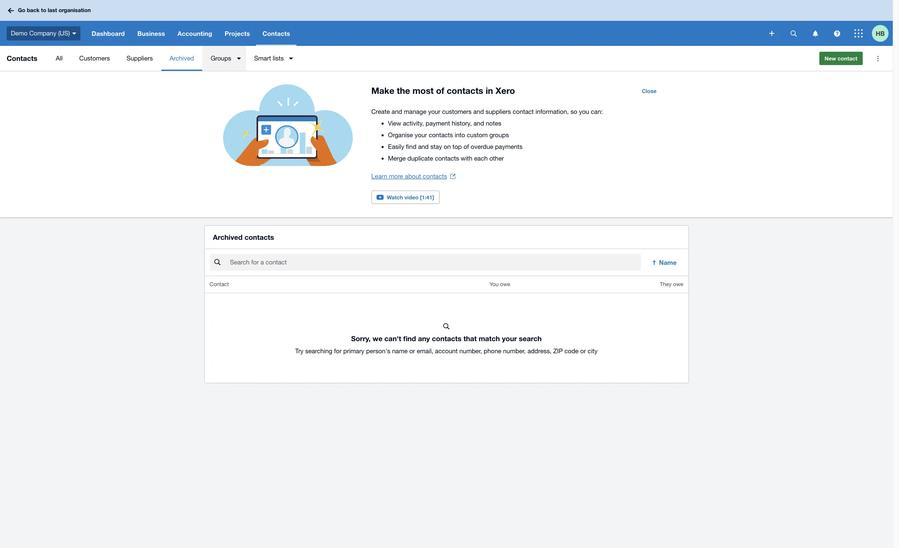 Task type: vqa. For each thing, say whether or not it's contained in the screenshot.
the 'payments'
yes



Task type: describe. For each thing, give the bounding box(es) containing it.
business button
[[131, 21, 171, 46]]

groups
[[211, 55, 231, 62]]

email,
[[417, 348, 434, 355]]

new contact button
[[820, 52, 863, 65]]

archived for archived
[[170, 55, 194, 62]]

all button
[[47, 46, 71, 71]]

owe for you owe
[[500, 281, 511, 288]]

suppliers
[[486, 108, 511, 115]]

each
[[474, 155, 488, 162]]

about
[[405, 173, 421, 180]]

can't
[[385, 334, 401, 343]]

notes
[[486, 120, 502, 127]]

the
[[397, 86, 410, 96]]

overdue
[[471, 143, 494, 150]]

archived for archived contacts
[[213, 233, 243, 242]]

suppliers
[[127, 55, 153, 62]]

account
[[435, 348, 458, 355]]

actions menu image
[[870, 50, 887, 67]]

contact inside button
[[838, 55, 858, 62]]

phone
[[484, 348, 502, 355]]

customers
[[79, 55, 110, 62]]

close button
[[637, 84, 662, 98]]

name
[[659, 259, 677, 266]]

close
[[642, 88, 657, 94]]

we
[[373, 334, 383, 343]]

learn
[[372, 173, 387, 180]]

with
[[461, 155, 473, 162]]

new contact
[[825, 55, 858, 62]]

accounting button
[[171, 21, 219, 46]]

contacts inside contact list table element
[[432, 334, 462, 343]]

city
[[588, 348, 598, 355]]

zip
[[554, 348, 563, 355]]

address,
[[528, 348, 552, 355]]

code
[[565, 348, 579, 355]]

customers
[[442, 108, 472, 115]]

duplicate
[[408, 155, 433, 162]]

find inside contact list table element
[[403, 334, 416, 343]]

Search for a contact field
[[229, 255, 641, 270]]

1 horizontal spatial of
[[464, 143, 469, 150]]

they owe
[[660, 281, 684, 288]]

contacts inside learn more about contacts link
[[423, 173, 447, 180]]

create
[[372, 108, 390, 115]]

and up duplicate at the top left
[[418, 143, 429, 150]]

lists
[[273, 55, 284, 62]]

to
[[41, 7, 46, 13]]

dashboard
[[92, 30, 125, 37]]

video
[[405, 194, 419, 201]]

smart lists
[[254, 55, 284, 62]]

organise
[[388, 131, 413, 139]]

2 or from the left
[[581, 348, 586, 355]]

owe for they owe
[[673, 281, 684, 288]]

search
[[519, 334, 542, 343]]

1 vertical spatial svg image
[[770, 31, 775, 36]]

go
[[18, 7, 25, 13]]

watch video [1:41] button
[[372, 191, 440, 204]]

projects button
[[219, 21, 256, 46]]

archived button
[[161, 46, 202, 71]]

payments
[[495, 143, 523, 150]]

and up view
[[392, 108, 402, 115]]

you
[[579, 108, 590, 115]]

make
[[372, 86, 395, 96]]

watch
[[387, 194, 403, 201]]

most
[[413, 86, 434, 96]]

for
[[334, 348, 342, 355]]

other
[[490, 155, 504, 162]]

archived contacts
[[213, 233, 274, 242]]

dashboard link
[[85, 21, 131, 46]]

try
[[295, 348, 304, 355]]

groups
[[490, 131, 509, 139]]

(us)
[[58, 30, 70, 37]]



Task type: locate. For each thing, give the bounding box(es) containing it.
[1:41]
[[420, 194, 434, 201]]

in
[[486, 86, 493, 96]]

stay
[[431, 143, 442, 150]]

any
[[418, 334, 430, 343]]

number, down that
[[460, 348, 482, 355]]

learn more about contacts link
[[372, 171, 456, 182]]

business
[[137, 30, 165, 37]]

contacts
[[447, 86, 484, 96], [429, 131, 453, 139], [435, 155, 459, 162], [423, 173, 447, 180], [245, 233, 274, 242], [432, 334, 462, 343]]

your
[[428, 108, 441, 115], [415, 131, 427, 139], [502, 334, 517, 343]]

demo company (us)
[[11, 30, 70, 37]]

find up duplicate at the top left
[[406, 143, 417, 150]]

organise your contacts into custom groups
[[388, 131, 509, 139]]

1 horizontal spatial or
[[581, 348, 586, 355]]

1 vertical spatial find
[[403, 334, 416, 343]]

name button
[[646, 254, 684, 271]]

1 or from the left
[[410, 348, 415, 355]]

1 vertical spatial contact
[[513, 108, 534, 115]]

more
[[389, 173, 403, 180]]

1 horizontal spatial archived
[[213, 233, 243, 242]]

easily find and stay on top of overdue payments
[[388, 143, 523, 150]]

0 vertical spatial find
[[406, 143, 417, 150]]

merge
[[388, 155, 406, 162]]

contacts down demo
[[7, 54, 37, 63]]

you
[[490, 281, 499, 288]]

number,
[[460, 348, 482, 355], [503, 348, 526, 355]]

0 horizontal spatial contact
[[513, 108, 534, 115]]

organisation
[[59, 7, 91, 13]]

name
[[392, 348, 408, 355]]

into
[[455, 131, 465, 139]]

that
[[464, 334, 477, 343]]

of right most
[[436, 86, 445, 96]]

banner
[[0, 0, 893, 46]]

menu containing all
[[47, 46, 813, 71]]

2 horizontal spatial your
[[502, 334, 517, 343]]

searching
[[305, 348, 333, 355]]

payment
[[426, 120, 450, 127]]

your up payment
[[428, 108, 441, 115]]

suppliers button
[[118, 46, 161, 71]]

you owe
[[490, 281, 511, 288]]

0 horizontal spatial owe
[[500, 281, 511, 288]]

banner containing hb
[[0, 0, 893, 46]]

create and manage your customers and suppliers contact information, so you can:
[[372, 108, 603, 115]]

smart
[[254, 55, 271, 62]]

contacts
[[263, 30, 290, 37], [7, 54, 37, 63]]

accounting
[[178, 30, 212, 37]]

last
[[48, 7, 57, 13]]

your down activity,
[[415, 131, 427, 139]]

1 horizontal spatial number,
[[503, 348, 526, 355]]

easily
[[388, 143, 404, 150]]

owe right they
[[673, 281, 684, 288]]

or left city
[[581, 348, 586, 355]]

watch video [1:41]
[[387, 194, 434, 201]]

0 vertical spatial your
[[428, 108, 441, 115]]

and
[[392, 108, 402, 115], [474, 108, 484, 115], [474, 120, 484, 127], [418, 143, 429, 150]]

0 horizontal spatial of
[[436, 86, 445, 96]]

they
[[660, 281, 672, 288]]

2 vertical spatial your
[[502, 334, 517, 343]]

1 horizontal spatial svg image
[[770, 31, 775, 36]]

contacts up lists
[[263, 30, 290, 37]]

1 horizontal spatial contact
[[838, 55, 858, 62]]

hb button
[[872, 21, 893, 46]]

hb
[[876, 29, 885, 37]]

demo company (us) button
[[0, 21, 85, 46]]

groups menu item
[[202, 46, 246, 71]]

new
[[825, 55, 837, 62]]

try searching for primary person's name or email, account number, phone number, address, zip code or city
[[295, 348, 598, 355]]

activity,
[[403, 120, 424, 127]]

go back to last organisation link
[[5, 3, 96, 18]]

0 horizontal spatial your
[[415, 131, 427, 139]]

number, down search
[[503, 348, 526, 355]]

archived inside button
[[170, 55, 194, 62]]

or right name on the left
[[410, 348, 415, 355]]

svg image inside demo company (us) popup button
[[72, 32, 76, 35]]

learn more about contacts
[[372, 173, 447, 180]]

2 owe from the left
[[673, 281, 684, 288]]

xero
[[496, 86, 515, 96]]

svg image
[[855, 29, 863, 38], [791, 30, 797, 37], [813, 30, 818, 37], [834, 30, 841, 37], [72, 32, 76, 35]]

match
[[479, 334, 500, 343]]

svg image inside the go back to last organisation 'link'
[[8, 8, 14, 13]]

contact right suppliers on the top of the page
[[513, 108, 534, 115]]

company
[[29, 30, 56, 37]]

1 vertical spatial archived
[[213, 233, 243, 242]]

make the most of contacts in xero
[[372, 86, 515, 96]]

merge duplicate contacts with each other
[[388, 155, 504, 162]]

contacts inside popup button
[[263, 30, 290, 37]]

owe right you
[[500, 281, 511, 288]]

your right the match
[[502, 334, 517, 343]]

navigation
[[85, 21, 764, 46]]

projects
[[225, 30, 250, 37]]

0 horizontal spatial or
[[410, 348, 415, 355]]

contact list table element
[[205, 276, 689, 383]]

1 horizontal spatial owe
[[673, 281, 684, 288]]

groups button
[[202, 46, 246, 71]]

sorry,
[[351, 334, 371, 343]]

customers button
[[71, 46, 118, 71]]

contact
[[838, 55, 858, 62], [513, 108, 534, 115]]

1 horizontal spatial your
[[428, 108, 441, 115]]

custom
[[467, 131, 488, 139]]

svg image
[[8, 8, 14, 13], [770, 31, 775, 36]]

find left any
[[403, 334, 416, 343]]

1 vertical spatial of
[[464, 143, 469, 150]]

1 vertical spatial contacts
[[7, 54, 37, 63]]

1 vertical spatial your
[[415, 131, 427, 139]]

information,
[[536, 108, 569, 115]]

and up custom
[[474, 120, 484, 127]]

0 horizontal spatial archived
[[170, 55, 194, 62]]

your inside contact list table element
[[502, 334, 517, 343]]

1 owe from the left
[[500, 281, 511, 288]]

view activity, payment history, and notes
[[388, 120, 502, 127]]

2 number, from the left
[[503, 348, 526, 355]]

of
[[436, 86, 445, 96], [464, 143, 469, 150]]

0 horizontal spatial contacts
[[7, 54, 37, 63]]

0 vertical spatial contact
[[838, 55, 858, 62]]

primary
[[344, 348, 365, 355]]

demo
[[11, 30, 28, 37]]

1 number, from the left
[[460, 348, 482, 355]]

0 vertical spatial archived
[[170, 55, 194, 62]]

smart lists button
[[246, 46, 299, 71]]

or
[[410, 348, 415, 355], [581, 348, 586, 355]]

all
[[56, 55, 63, 62]]

0 vertical spatial of
[[436, 86, 445, 96]]

0 vertical spatial svg image
[[8, 8, 14, 13]]

contact right the "new"
[[838, 55, 858, 62]]

0 horizontal spatial number,
[[460, 348, 482, 355]]

menu
[[47, 46, 813, 71]]

of right top
[[464, 143, 469, 150]]

0 horizontal spatial svg image
[[8, 8, 14, 13]]

back
[[27, 7, 40, 13]]

navigation containing dashboard
[[85, 21, 764, 46]]

0 vertical spatial contacts
[[263, 30, 290, 37]]

history,
[[452, 120, 472, 127]]

1 horizontal spatial contacts
[[263, 30, 290, 37]]

can:
[[591, 108, 603, 115]]

top
[[453, 143, 462, 150]]

and left suppliers on the top of the page
[[474, 108, 484, 115]]

contact
[[210, 281, 229, 288]]

manage
[[404, 108, 427, 115]]

on
[[444, 143, 451, 150]]



